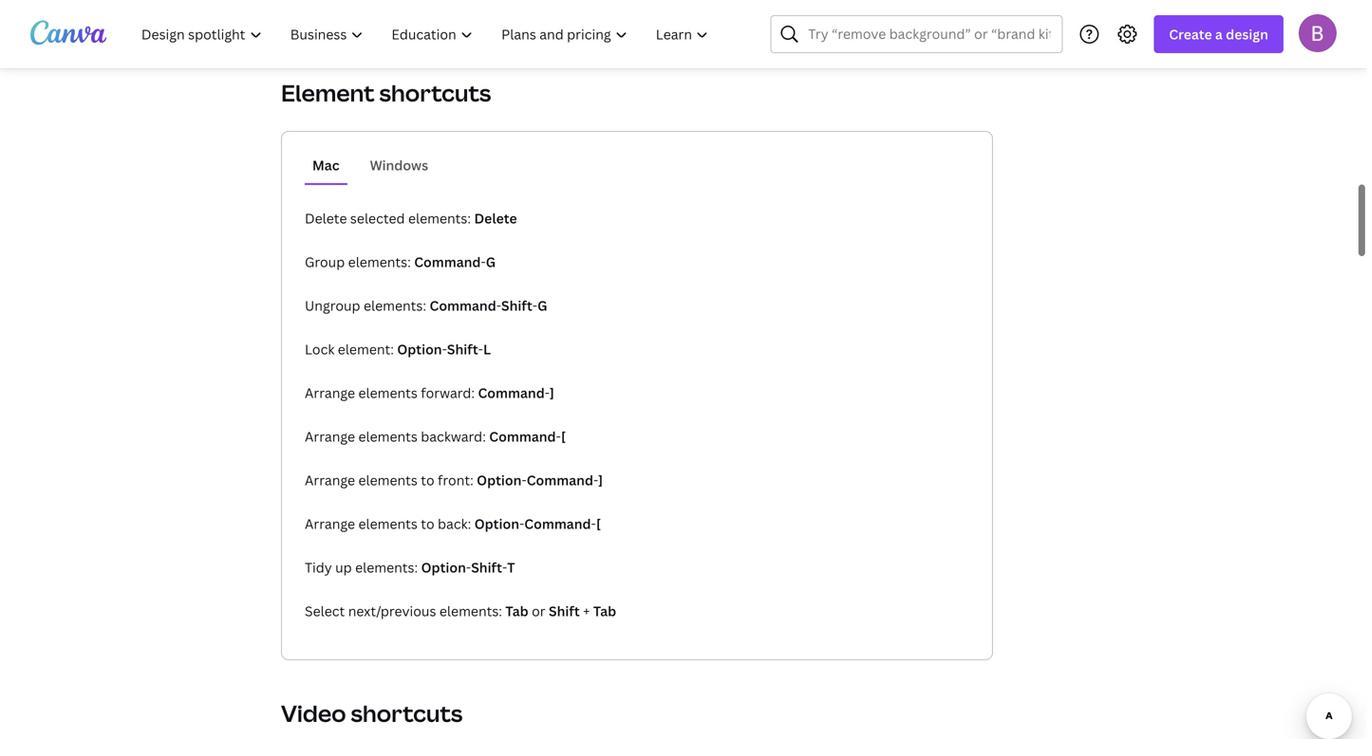 Task type: vqa. For each thing, say whether or not it's contained in the screenshot.


Task type: locate. For each thing, give the bounding box(es) containing it.
0 horizontal spatial [
[[561, 428, 566, 446]]

2 to from the top
[[421, 515, 435, 533]]

1 horizontal spatial ]
[[599, 472, 603, 490]]

Try "remove background" or "brand kit" search field
[[809, 16, 1051, 52]]

or
[[532, 603, 546, 621]]

1 delete from the left
[[305, 209, 347, 227]]

to for front:
[[421, 472, 435, 490]]

2 elements from the top
[[358, 428, 418, 446]]

to
[[421, 472, 435, 490], [421, 515, 435, 533]]

tab left or on the left bottom of the page
[[506, 603, 529, 621]]

option down the ungroup elements: command - shift - g
[[397, 340, 442, 359]]

elements:
[[408, 209, 471, 227], [348, 253, 411, 271], [364, 297, 426, 315], [355, 559, 418, 577], [440, 603, 502, 621]]

tidy up elements: option - shift - t
[[305, 559, 515, 577]]

1 horizontal spatial g
[[538, 297, 548, 315]]

tab
[[506, 603, 529, 621], [593, 603, 617, 621]]

shortcuts right video
[[351, 699, 463, 729]]

0 vertical spatial to
[[421, 472, 435, 490]]

option right 'back:'
[[475, 515, 519, 533]]

video shortcuts
[[281, 699, 463, 729]]

elements: left or on the left bottom of the page
[[440, 603, 502, 621]]

arrange elements to back: option - command - [
[[305, 515, 601, 533]]

1 vertical spatial g
[[538, 297, 548, 315]]

selected
[[350, 209, 405, 227]]

elements down lock element: option - shift - l
[[358, 384, 418, 402]]

windows
[[370, 156, 428, 174]]

element:
[[338, 340, 394, 359]]

to for back:
[[421, 515, 435, 533]]

option
[[397, 340, 442, 359], [477, 472, 522, 490], [475, 515, 519, 533], [421, 559, 466, 577]]

4 arrange from the top
[[305, 515, 355, 533]]

arrange
[[305, 384, 355, 402], [305, 428, 355, 446], [305, 472, 355, 490], [305, 515, 355, 533]]

3 elements from the top
[[358, 472, 418, 490]]

0 vertical spatial shortcuts
[[379, 77, 491, 108]]

to left 'back:'
[[421, 515, 435, 533]]

back:
[[438, 515, 471, 533]]

4 elements from the top
[[358, 515, 418, 533]]

shift
[[502, 297, 533, 315], [447, 340, 478, 359], [471, 559, 502, 577], [549, 603, 580, 621]]

2 arrange from the top
[[305, 428, 355, 446]]

-
[[481, 253, 486, 271], [496, 297, 502, 315], [533, 297, 538, 315], [442, 340, 447, 359], [478, 340, 483, 359], [545, 384, 550, 402], [556, 428, 561, 446], [522, 472, 527, 490], [594, 472, 599, 490], [519, 515, 525, 533], [591, 515, 596, 533], [466, 559, 471, 577], [502, 559, 507, 577]]

elements for arrange elements backward: command - [
[[358, 428, 418, 446]]

elements: for selected
[[408, 209, 471, 227]]

2 tab from the left
[[593, 603, 617, 621]]

1 vertical spatial to
[[421, 515, 435, 533]]

1 horizontal spatial delete
[[474, 209, 517, 227]]

create
[[1169, 25, 1213, 43]]

element shortcuts
[[281, 77, 491, 108]]

0 horizontal spatial ]
[[550, 384, 555, 402]]

elements down the arrange elements backward: command - [
[[358, 472, 418, 490]]

elements: for up
[[355, 559, 418, 577]]

tab right + at bottom
[[593, 603, 617, 621]]

1 vertical spatial [
[[596, 515, 601, 533]]

0 horizontal spatial delete
[[305, 209, 347, 227]]

1 vertical spatial shortcuts
[[351, 699, 463, 729]]

]
[[550, 384, 555, 402], [599, 472, 603, 490]]

a
[[1216, 25, 1223, 43]]

shortcuts
[[379, 77, 491, 108], [351, 699, 463, 729]]

1 horizontal spatial tab
[[593, 603, 617, 621]]

3 arrange from the top
[[305, 472, 355, 490]]

elements
[[358, 384, 418, 402], [358, 428, 418, 446], [358, 472, 418, 490], [358, 515, 418, 533]]

forward:
[[421, 384, 475, 402]]

create a design
[[1169, 25, 1269, 43]]

group elements: command - g
[[305, 253, 496, 271]]

elements down arrange elements forward: command - ]
[[358, 428, 418, 446]]

g
[[486, 253, 496, 271], [538, 297, 548, 315]]

1 arrange from the top
[[305, 384, 355, 402]]

delete
[[305, 209, 347, 227], [474, 209, 517, 227]]

lock element: option - shift - l
[[305, 340, 491, 359]]

elements: up group elements: command - g
[[408, 209, 471, 227]]

[
[[561, 428, 566, 446], [596, 515, 601, 533]]

arrange for arrange elements to front: option - command - ]
[[305, 472, 355, 490]]

select next/previous elements: tab or shift + tab
[[305, 603, 617, 621]]

mac button
[[305, 147, 347, 183]]

up
[[335, 559, 352, 577]]

shortcuts down top level navigation element
[[379, 77, 491, 108]]

arrange elements to front: option - command - ]
[[305, 472, 603, 490]]

elements for arrange elements to front: option - command - ]
[[358, 472, 418, 490]]

0 horizontal spatial tab
[[506, 603, 529, 621]]

arrange elements forward: command - ]
[[305, 384, 555, 402]]

to left front:
[[421, 472, 435, 490]]

1 to from the top
[[421, 472, 435, 490]]

group
[[305, 253, 345, 271]]

0 horizontal spatial g
[[486, 253, 496, 271]]

elements for arrange elements forward: command - ]
[[358, 384, 418, 402]]

ungroup
[[305, 297, 360, 315]]

elements up 'tidy up elements: option - shift - t'
[[358, 515, 418, 533]]

1 elements from the top
[[358, 384, 418, 402]]

elements for arrange elements to back: option - command - [
[[358, 515, 418, 533]]

arrange elements backward: command - [
[[305, 428, 566, 446]]

0 vertical spatial g
[[486, 253, 496, 271]]

command
[[414, 253, 481, 271], [430, 297, 496, 315], [478, 384, 545, 402], [489, 428, 556, 446], [527, 472, 594, 490], [525, 515, 591, 533]]

arrange for arrange elements forward: command - ]
[[305, 384, 355, 402]]

elements: right up
[[355, 559, 418, 577]]



Task type: describe. For each thing, give the bounding box(es) containing it.
shortcuts for element shortcuts
[[379, 77, 491, 108]]

1 horizontal spatial [
[[596, 515, 601, 533]]

1 vertical spatial ]
[[599, 472, 603, 490]]

design
[[1226, 25, 1269, 43]]

tidy
[[305, 559, 332, 577]]

create a design button
[[1154, 15, 1284, 53]]

ungroup elements: command - shift - g
[[305, 297, 548, 315]]

0 vertical spatial ]
[[550, 384, 555, 402]]

backward:
[[421, 428, 486, 446]]

top level navigation element
[[129, 15, 725, 53]]

arrange for arrange elements to back: option - command - [
[[305, 515, 355, 533]]

select
[[305, 603, 345, 621]]

t
[[507, 559, 515, 577]]

l
[[483, 340, 491, 359]]

shortcuts for video shortcuts
[[351, 699, 463, 729]]

elements: down selected at the top left
[[348, 253, 411, 271]]

lock
[[305, 340, 335, 359]]

bob builder image
[[1299, 14, 1337, 52]]

mac
[[312, 156, 340, 174]]

0 vertical spatial [
[[561, 428, 566, 446]]

element
[[281, 77, 375, 108]]

front:
[[438, 472, 474, 490]]

arrange for arrange elements backward: command - [
[[305, 428, 355, 446]]

next/previous
[[348, 603, 436, 621]]

option right front:
[[477, 472, 522, 490]]

1 tab from the left
[[506, 603, 529, 621]]

windows button
[[362, 147, 436, 183]]

video
[[281, 699, 346, 729]]

+
[[583, 603, 590, 621]]

delete selected elements: delete
[[305, 209, 517, 227]]

elements: for next/previous
[[440, 603, 502, 621]]

elements: up lock element: option - shift - l
[[364, 297, 426, 315]]

option down arrange elements to back: option - command - [
[[421, 559, 466, 577]]

2 delete from the left
[[474, 209, 517, 227]]



